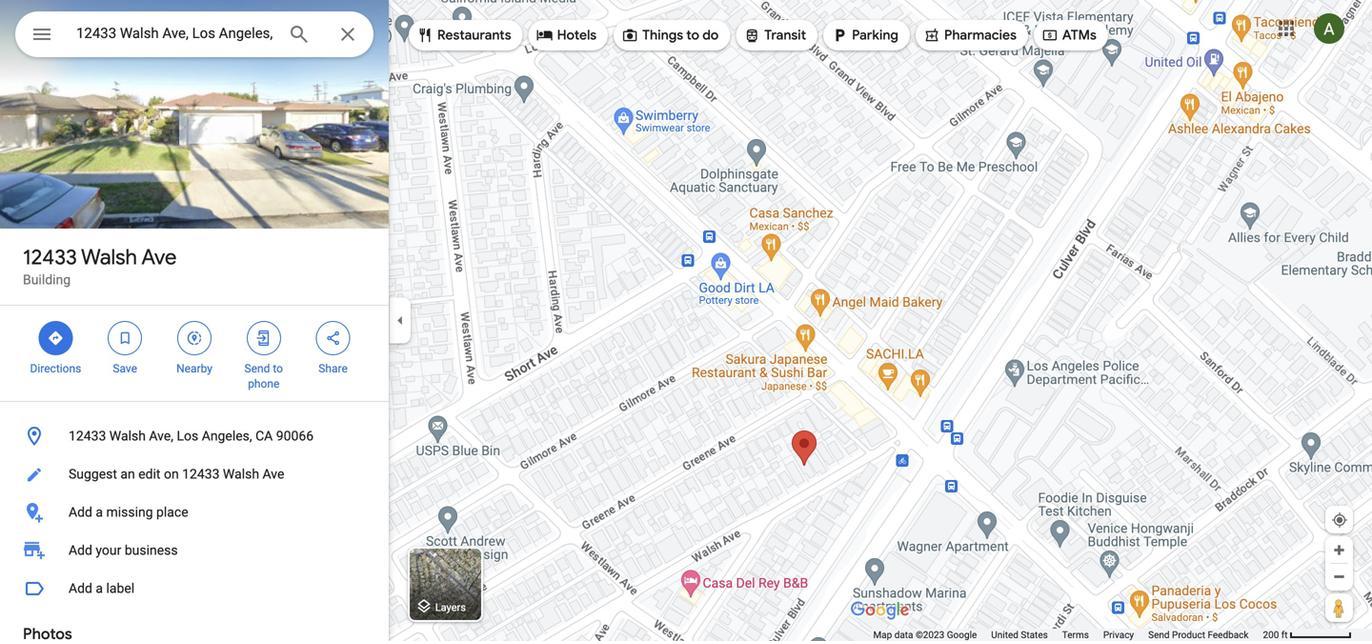 Task type: describe. For each thing, give the bounding box(es) containing it.
12433 inside button
[[182, 467, 220, 482]]


[[417, 25, 434, 46]]

12433 walsh ave building
[[23, 244, 177, 288]]

place
[[156, 505, 188, 520]]

nearby
[[176, 362, 212, 376]]


[[622, 25, 639, 46]]

map
[[874, 630, 892, 641]]

directions
[[30, 362, 81, 376]]

 search field
[[15, 11, 374, 61]]

privacy button
[[1104, 629, 1134, 641]]

your
[[96, 543, 121, 559]]

zoom in image
[[1333, 543, 1347, 558]]

add your business link
[[0, 532, 389, 570]]


[[186, 328, 203, 349]]

suggest an edit on 12433 walsh ave
[[69, 467, 284, 482]]

terms button
[[1063, 629, 1089, 641]]

 things to do
[[622, 25, 719, 46]]

walsh inside suggest an edit on 12433 walsh ave button
[[223, 467, 259, 482]]

send to phone
[[245, 362, 283, 391]]

an
[[120, 467, 135, 482]]

add for add a label
[[69, 581, 92, 597]]

zoom out image
[[1333, 570, 1347, 584]]


[[325, 328, 342, 349]]

save
[[113, 362, 137, 376]]

to inside "send to phone"
[[273, 362, 283, 376]]

ft
[[1282, 630, 1288, 641]]

add a label
[[69, 581, 135, 597]]

angeles,
[[202, 428, 252, 444]]

 button
[[15, 11, 69, 61]]

add a label button
[[0, 570, 389, 608]]

hotels
[[557, 27, 597, 44]]

parking
[[852, 27, 899, 44]]

pharmacies
[[945, 27, 1017, 44]]


[[536, 25, 553, 46]]

12433 for ave,
[[69, 428, 106, 444]]

google
[[947, 630, 977, 641]]

©2023
[[916, 630, 945, 641]]

share
[[319, 362, 348, 376]]

show street view coverage image
[[1326, 594, 1354, 622]]

data
[[895, 630, 914, 641]]

ave inside 12433 walsh ave building
[[141, 244, 177, 271]]

send product feedback button
[[1149, 629, 1249, 641]]

200 ft
[[1263, 630, 1288, 641]]

los
[[177, 428, 198, 444]]

show your location image
[[1332, 512, 1349, 529]]

product
[[1172, 630, 1206, 641]]


[[116, 328, 134, 349]]

phone
[[248, 377, 280, 391]]

add for add your business
[[69, 543, 92, 559]]


[[831, 25, 848, 46]]

 atms
[[1042, 25, 1097, 46]]

a for missing
[[96, 505, 103, 520]]

google account: angela cha  
(angela.cha@adept.ai) image
[[1314, 13, 1345, 44]]

united
[[992, 630, 1019, 641]]

add a missing place button
[[0, 494, 389, 532]]


[[744, 25, 761, 46]]

add your business
[[69, 543, 178, 559]]

send for send to phone
[[245, 362, 270, 376]]


[[924, 25, 941, 46]]



Task type: locate. For each thing, give the bounding box(es) containing it.
0 vertical spatial to
[[687, 27, 700, 44]]

0 vertical spatial ave
[[141, 244, 177, 271]]

None field
[[76, 22, 273, 45]]


[[47, 328, 64, 349]]

 parking
[[831, 25, 899, 46]]

0 vertical spatial walsh
[[81, 244, 137, 271]]

walsh inside 12433 walsh ave, los angeles, ca 90066 "button"
[[109, 428, 146, 444]]

1 vertical spatial to
[[273, 362, 283, 376]]

send inside "send to phone"
[[245, 362, 270, 376]]

on
[[164, 467, 179, 482]]

1 vertical spatial walsh
[[109, 428, 146, 444]]

12433 Walsh Ave, Los Angeles, CA 90066 field
[[15, 11, 374, 57]]

business
[[125, 543, 178, 559]]

1 vertical spatial a
[[96, 581, 103, 597]]

12433 up suggest
[[69, 428, 106, 444]]

12433 for ave
[[23, 244, 77, 271]]

12433 walsh ave, los angeles, ca 90066 button
[[0, 417, 389, 456]]

0 horizontal spatial to
[[273, 362, 283, 376]]

 pharmacies
[[924, 25, 1017, 46]]

google maps element
[[0, 0, 1373, 641]]

add left the 'your'
[[69, 543, 92, 559]]

1 vertical spatial add
[[69, 543, 92, 559]]

1 vertical spatial 12433
[[69, 428, 106, 444]]

missing
[[106, 505, 153, 520]]

add left label
[[69, 581, 92, 597]]

0 horizontal spatial ave
[[141, 244, 177, 271]]

 restaurants
[[417, 25, 512, 46]]

send
[[245, 362, 270, 376], [1149, 630, 1170, 641]]

walsh for ave
[[81, 244, 137, 271]]

label
[[106, 581, 135, 597]]

walsh inside 12433 walsh ave building
[[81, 244, 137, 271]]

12433 inside 12433 walsh ave building
[[23, 244, 77, 271]]

layers
[[435, 602, 466, 614]]

restaurants
[[438, 27, 512, 44]]

do
[[703, 27, 719, 44]]

send inside send product feedback 'button'
[[1149, 630, 1170, 641]]

send for send product feedback
[[1149, 630, 1170, 641]]

walsh
[[81, 244, 137, 271], [109, 428, 146, 444], [223, 467, 259, 482]]


[[31, 20, 53, 48]]

footer containing map data ©2023 google
[[874, 629, 1263, 641]]

1 vertical spatial ave
[[263, 467, 284, 482]]

to inside  things to do
[[687, 27, 700, 44]]

2 vertical spatial 12433
[[182, 467, 220, 482]]

add inside the 'add a missing place' button
[[69, 505, 92, 520]]

united states button
[[992, 629, 1048, 641]]

suggest an edit on 12433 walsh ave button
[[0, 456, 389, 494]]

add for add a missing place
[[69, 505, 92, 520]]

1 add from the top
[[69, 505, 92, 520]]

map data ©2023 google
[[874, 630, 977, 641]]

to left do
[[687, 27, 700, 44]]

12433 walsh ave, los angeles, ca 90066
[[69, 428, 314, 444]]

building
[[23, 272, 71, 288]]

90066
[[276, 428, 314, 444]]

3 add from the top
[[69, 581, 92, 597]]

collapse side panel image
[[390, 310, 411, 331]]

actions for 12433 walsh ave region
[[0, 306, 389, 401]]

add down suggest
[[69, 505, 92, 520]]

walsh down angeles,
[[223, 467, 259, 482]]

12433 walsh ave main content
[[0, 0, 389, 641]]

states
[[1021, 630, 1048, 641]]

0 vertical spatial a
[[96, 505, 103, 520]]

walsh up the  at the bottom
[[81, 244, 137, 271]]

add
[[69, 505, 92, 520], [69, 543, 92, 559], [69, 581, 92, 597]]

suggest
[[69, 467, 117, 482]]

things
[[643, 27, 683, 44]]

12433 inside "button"
[[69, 428, 106, 444]]

200
[[1263, 630, 1279, 641]]

add inside add a label button
[[69, 581, 92, 597]]

transit
[[765, 27, 806, 44]]


[[255, 328, 272, 349]]

a left the missing in the left of the page
[[96, 505, 103, 520]]

12433 up building
[[23, 244, 77, 271]]

0 horizontal spatial send
[[245, 362, 270, 376]]

2 vertical spatial add
[[69, 581, 92, 597]]

atms
[[1063, 27, 1097, 44]]

send up phone on the bottom left of page
[[245, 362, 270, 376]]

walsh left ave,
[[109, 428, 146, 444]]

2 vertical spatial walsh
[[223, 467, 259, 482]]

2 add from the top
[[69, 543, 92, 559]]

1 horizontal spatial to
[[687, 27, 700, 44]]

0 vertical spatial send
[[245, 362, 270, 376]]

a left label
[[96, 581, 103, 597]]

edit
[[138, 467, 161, 482]]

add a missing place
[[69, 505, 188, 520]]

 transit
[[744, 25, 806, 46]]

1 horizontal spatial ave
[[263, 467, 284, 482]]

privacy
[[1104, 630, 1134, 641]]

0 vertical spatial add
[[69, 505, 92, 520]]

feedback
[[1208, 630, 1249, 641]]

12433 right the on
[[182, 467, 220, 482]]

send product feedback
[[1149, 630, 1249, 641]]

ave,
[[149, 428, 174, 444]]

to
[[687, 27, 700, 44], [273, 362, 283, 376]]

terms
[[1063, 630, 1089, 641]]

ave
[[141, 244, 177, 271], [263, 467, 284, 482]]

footer inside google maps element
[[874, 629, 1263, 641]]

to up phone on the bottom left of page
[[273, 362, 283, 376]]

 hotels
[[536, 25, 597, 46]]

a for label
[[96, 581, 103, 597]]


[[1042, 25, 1059, 46]]

1 horizontal spatial send
[[1149, 630, 1170, 641]]

200 ft button
[[1263, 630, 1353, 641]]

add inside add your business "link"
[[69, 543, 92, 559]]

ca
[[256, 428, 273, 444]]

send left product
[[1149, 630, 1170, 641]]

footer
[[874, 629, 1263, 641]]

a
[[96, 505, 103, 520], [96, 581, 103, 597]]

12433
[[23, 244, 77, 271], [69, 428, 106, 444], [182, 467, 220, 482]]

ave inside button
[[263, 467, 284, 482]]

walsh for ave,
[[109, 428, 146, 444]]

0 vertical spatial 12433
[[23, 244, 77, 271]]

united states
[[992, 630, 1048, 641]]

1 a from the top
[[96, 505, 103, 520]]

none field inside 12433 walsh ave, los angeles, ca 90066 field
[[76, 22, 273, 45]]

2 a from the top
[[96, 581, 103, 597]]

1 vertical spatial send
[[1149, 630, 1170, 641]]



Task type: vqa. For each thing, say whether or not it's contained in the screenshot.


